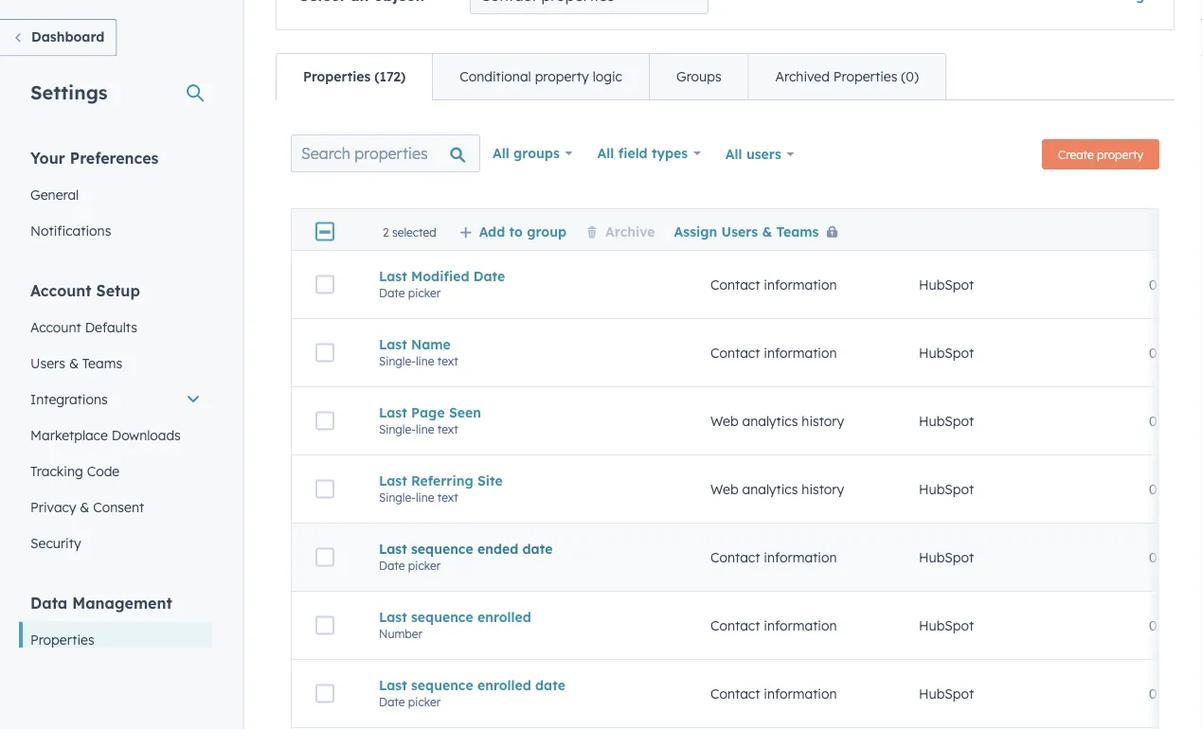 Task type: describe. For each thing, give the bounding box(es) containing it.
0 for last modified date
[[1150, 277, 1158, 293]]

date down 2
[[379, 286, 405, 300]]

settings
[[30, 80, 108, 104]]

hubspot for last modified date
[[919, 277, 975, 293]]

date down add
[[474, 268, 505, 285]]

last modified date date picker
[[379, 268, 505, 300]]

security link
[[19, 526, 212, 562]]

last modified date button
[[379, 268, 665, 285]]

assign users & teams
[[674, 223, 819, 240]]

ended
[[478, 541, 519, 558]]

last referring site button
[[379, 473, 665, 489]]

all users button
[[714, 135, 807, 174]]

data management
[[30, 594, 172, 613]]

property for create
[[1098, 147, 1144, 162]]

last for last sequence enrolled date
[[379, 678, 407, 694]]

conditional property logic
[[460, 68, 623, 85]]

contact information for last sequence enrolled
[[711, 618, 838, 634]]

sequence for last sequence enrolled date
[[411, 678, 474, 694]]

seen
[[449, 405, 481, 421]]

information for last sequence enrolled
[[764, 618, 838, 634]]

general link
[[19, 177, 212, 213]]

notifications link
[[19, 213, 212, 249]]

0 for last sequence enrolled
[[1150, 618, 1158, 634]]

single- for referring
[[379, 491, 416, 505]]

web for last page seen
[[711, 413, 739, 430]]

last for last sequence ended date
[[379, 541, 407, 558]]

last sequence enrolled date button
[[379, 678, 665, 694]]

enrolled for last sequence enrolled date
[[478, 678, 532, 694]]

create property
[[1059, 147, 1144, 162]]

privacy
[[30, 499, 76, 516]]

groups
[[514, 145, 560, 162]]

information for last name
[[764, 345, 838, 361]]

0 vertical spatial teams
[[777, 223, 819, 240]]

last sequence ended date button
[[379, 541, 665, 558]]

integrations
[[30, 391, 108, 408]]

last sequence ended date date picker
[[379, 541, 553, 573]]

code
[[87, 463, 120, 480]]

marketplace
[[30, 427, 108, 444]]

last for last name
[[379, 336, 407, 353]]

dashboard link
[[0, 19, 117, 56]]

2
[[383, 225, 389, 239]]

last referring site single-line text
[[379, 473, 503, 505]]

general
[[30, 186, 79, 203]]

groups link
[[649, 54, 749, 100]]

0 for last name
[[1150, 345, 1158, 361]]

date for last sequence ended date
[[523, 541, 553, 558]]

hubspot for last page seen
[[919, 413, 975, 430]]

security
[[30, 535, 81, 552]]

last for last sequence enrolled
[[379, 609, 407, 626]]

properties for properties (172)
[[303, 68, 371, 85]]

your preferences element
[[19, 147, 212, 249]]

all for all field types
[[598, 145, 615, 162]]

(0)
[[902, 68, 919, 85]]

analytics for last page seen
[[743, 413, 799, 430]]

last page seen button
[[379, 405, 665, 421]]

name
[[411, 336, 451, 353]]

hubspot for last sequence ended date
[[919, 550, 975, 566]]

properties (172) link
[[277, 54, 432, 100]]

group
[[527, 223, 567, 240]]

preferences
[[70, 148, 159, 167]]

number
[[379, 627, 423, 642]]

archived properties (0) link
[[749, 54, 946, 100]]

assign
[[674, 223, 718, 240]]

types
[[652, 145, 688, 162]]

account defaults link
[[19, 309, 212, 346]]

last for last referring site
[[379, 473, 407, 489]]

2 horizontal spatial &
[[763, 223, 773, 240]]

hubspot for last referring site
[[919, 481, 975, 498]]

create property button
[[1043, 139, 1160, 170]]

management
[[72, 594, 172, 613]]

last name button
[[379, 336, 665, 353]]

setup
[[96, 281, 140, 300]]

data
[[30, 594, 68, 613]]

tracking
[[30, 463, 83, 480]]

0 for last sequence enrolled date
[[1150, 686, 1158, 703]]

enrolled for last sequence enrolled
[[478, 609, 532, 626]]

line for page
[[416, 423, 435, 437]]

tab panel containing all groups
[[276, 100, 1182, 730]]

marketplace downloads
[[30, 427, 181, 444]]

hubspot for last name
[[919, 345, 975, 361]]

history for last referring site
[[802, 481, 845, 498]]

sequence for last sequence enrolled
[[411, 609, 474, 626]]

date inside last sequence enrolled date date picker
[[379, 696, 405, 710]]

date for last sequence enrolled date
[[536, 678, 566, 694]]

page
[[411, 405, 445, 421]]

information for last modified date
[[764, 277, 838, 293]]

line for referring
[[416, 491, 435, 505]]

all field types
[[598, 145, 688, 162]]

archive
[[606, 223, 656, 240]]

tracking code
[[30, 463, 120, 480]]

privacy & consent
[[30, 499, 144, 516]]

users & teams link
[[19, 346, 212, 382]]

last sequence enrolled number
[[379, 609, 532, 642]]

downloads
[[112, 427, 181, 444]]

groups
[[677, 68, 722, 85]]

account setup element
[[19, 280, 212, 562]]

hubspot for last sequence enrolled
[[919, 618, 975, 634]]

privacy & consent link
[[19, 490, 212, 526]]

account defaults
[[30, 319, 137, 336]]

picker inside last modified date date picker
[[408, 286, 441, 300]]



Task type: vqa. For each thing, say whether or not it's contained in the screenshot.
the top Web analytics history
yes



Task type: locate. For each thing, give the bounding box(es) containing it.
2 account from the top
[[30, 319, 81, 336]]

2 text from the top
[[438, 423, 459, 437]]

1 vertical spatial account
[[30, 319, 81, 336]]

last left page
[[379, 405, 407, 421]]

7 0 from the top
[[1150, 686, 1158, 703]]

0 horizontal spatial teams
[[82, 355, 122, 372]]

users
[[747, 146, 782, 163]]

last for last modified date
[[379, 268, 407, 285]]

add
[[479, 223, 505, 240]]

account for account setup
[[30, 281, 92, 300]]

properties left the (0)
[[834, 68, 898, 85]]

last inside last referring site single-line text
[[379, 473, 407, 489]]

contact for last sequence ended date
[[711, 550, 761, 566]]

3 last from the top
[[379, 405, 407, 421]]

0 vertical spatial history
[[802, 413, 845, 430]]

property inside button
[[1098, 147, 1144, 162]]

date right ended
[[523, 541, 553, 558]]

users up integrations
[[30, 355, 65, 372]]

add to group button
[[459, 223, 567, 240]]

analytics
[[743, 413, 799, 430], [743, 481, 799, 498]]

contact information for last name
[[711, 345, 838, 361]]

archived
[[776, 68, 830, 85]]

0 vertical spatial account
[[30, 281, 92, 300]]

last down last referring site single-line text
[[379, 541, 407, 558]]

2 information from the top
[[764, 345, 838, 361]]

0 vertical spatial single-
[[379, 354, 416, 369]]

3 text from the top
[[438, 491, 459, 505]]

sequence up the number
[[411, 609, 474, 626]]

all left field
[[598, 145, 615, 162]]

picker for last sequence enrolled date
[[408, 696, 441, 710]]

7 last from the top
[[379, 678, 407, 694]]

site
[[478, 473, 503, 489]]

line down page
[[416, 423, 435, 437]]

1 analytics from the top
[[743, 413, 799, 430]]

2 contact from the top
[[711, 345, 761, 361]]

1 vertical spatial text
[[438, 423, 459, 437]]

1 vertical spatial sequence
[[411, 609, 474, 626]]

last up the number
[[379, 609, 407, 626]]

last down the number
[[379, 678, 407, 694]]

5 contact from the top
[[711, 686, 761, 703]]

enrolled inside last sequence enrolled date date picker
[[478, 678, 532, 694]]

single- for page
[[379, 423, 416, 437]]

selected
[[392, 225, 437, 239]]

2 vertical spatial sequence
[[411, 678, 474, 694]]

all for all users
[[726, 146, 743, 163]]

date
[[523, 541, 553, 558], [536, 678, 566, 694]]

hubspot
[[919, 277, 975, 293], [919, 345, 975, 361], [919, 413, 975, 430], [919, 481, 975, 498], [919, 550, 975, 566], [919, 618, 975, 634], [919, 686, 975, 703]]

account inside "account defaults" link
[[30, 319, 81, 336]]

1 web from the top
[[711, 413, 739, 430]]

& up integrations
[[69, 355, 79, 372]]

enrolled
[[478, 609, 532, 626], [478, 678, 532, 694]]

0 vertical spatial text
[[438, 354, 459, 369]]

create
[[1059, 147, 1095, 162]]

4 information from the top
[[764, 618, 838, 634]]

history
[[802, 413, 845, 430], [802, 481, 845, 498]]

enrolled down last sequence enrolled button at the bottom of page
[[478, 678, 532, 694]]

web
[[711, 413, 739, 430], [711, 481, 739, 498]]

2 web analytics history from the top
[[711, 481, 845, 498]]

2 single- from the top
[[379, 423, 416, 437]]

to
[[510, 223, 523, 240]]

line inside "last name single-line text"
[[416, 354, 435, 369]]

1 vertical spatial enrolled
[[478, 678, 532, 694]]

3 0 from the top
[[1150, 413, 1158, 430]]

1 account from the top
[[30, 281, 92, 300]]

add to group
[[479, 223, 567, 240]]

3 line from the top
[[416, 491, 435, 505]]

2 line from the top
[[416, 423, 435, 437]]

properties left the "(172)"
[[303, 68, 371, 85]]

consent
[[93, 499, 144, 516]]

properties inside data management element
[[30, 632, 94, 648]]

0 vertical spatial web
[[711, 413, 739, 430]]

data management element
[[19, 593, 212, 730]]

1 picker from the top
[[408, 286, 441, 300]]

text inside last referring site single-line text
[[438, 491, 459, 505]]

single- inside "last name single-line text"
[[379, 354, 416, 369]]

account
[[30, 281, 92, 300], [30, 319, 81, 336]]

users
[[722, 223, 759, 240], [30, 355, 65, 372]]

line down the referring
[[416, 491, 435, 505]]

2 history from the top
[[802, 481, 845, 498]]

1 web analytics history from the top
[[711, 413, 845, 430]]

property for conditional
[[535, 68, 589, 85]]

single- inside last referring site single-line text
[[379, 491, 416, 505]]

teams inside account setup element
[[82, 355, 122, 372]]

6 last from the top
[[379, 609, 407, 626]]

modified
[[411, 268, 470, 285]]

contact for last name
[[711, 345, 761, 361]]

1 vertical spatial users
[[30, 355, 65, 372]]

last for last page seen
[[379, 405, 407, 421]]

&
[[763, 223, 773, 240], [69, 355, 79, 372], [80, 499, 89, 516]]

(172)
[[375, 68, 406, 85]]

contact information for last sequence ended date
[[711, 550, 838, 566]]

1 enrolled from the top
[[478, 609, 532, 626]]

property inside 'link'
[[535, 68, 589, 85]]

last inside last sequence enrolled number
[[379, 609, 407, 626]]

2 analytics from the top
[[743, 481, 799, 498]]

conditional property logic link
[[432, 54, 649, 100]]

single- inside last page seen single-line text
[[379, 423, 416, 437]]

tab panel
[[276, 100, 1182, 730]]

0 horizontal spatial property
[[535, 68, 589, 85]]

last page seen single-line text
[[379, 405, 481, 437]]

2 hubspot from the top
[[919, 345, 975, 361]]

line
[[416, 354, 435, 369], [416, 423, 435, 437], [416, 491, 435, 505]]

1 vertical spatial analytics
[[743, 481, 799, 498]]

text for referring
[[438, 491, 459, 505]]

0 vertical spatial &
[[763, 223, 773, 240]]

last name single-line text
[[379, 336, 459, 369]]

2 vertical spatial &
[[80, 499, 89, 516]]

date up the number
[[379, 559, 405, 573]]

text down name at the top of the page
[[438, 354, 459, 369]]

last inside last sequence ended date date picker
[[379, 541, 407, 558]]

picker up last sequence enrolled number
[[408, 559, 441, 573]]

all left the groups
[[493, 145, 510, 162]]

2 last from the top
[[379, 336, 407, 353]]

teams down defaults
[[82, 355, 122, 372]]

contact information for last sequence enrolled date
[[711, 686, 838, 703]]

web for last referring site
[[711, 481, 739, 498]]

line down name at the top of the page
[[416, 354, 435, 369]]

last sequence enrolled date date picker
[[379, 678, 566, 710]]

3 contact information from the top
[[711, 550, 838, 566]]

& right assign
[[763, 223, 773, 240]]

all field types button
[[585, 135, 714, 173]]

sequence inside last sequence enrolled date date picker
[[411, 678, 474, 694]]

2 web from the top
[[711, 481, 739, 498]]

2 vertical spatial text
[[438, 491, 459, 505]]

3 hubspot from the top
[[919, 413, 975, 430]]

last down 2
[[379, 268, 407, 285]]

1 history from the top
[[802, 413, 845, 430]]

6 hubspot from the top
[[919, 618, 975, 634]]

picker down the number
[[408, 696, 441, 710]]

1 vertical spatial history
[[802, 481, 845, 498]]

account up users & teams
[[30, 319, 81, 336]]

sequence down last sequence enrolled number
[[411, 678, 474, 694]]

contact for last sequence enrolled date
[[711, 686, 761, 703]]

contact
[[711, 277, 761, 293], [711, 345, 761, 361], [711, 550, 761, 566], [711, 618, 761, 634], [711, 686, 761, 703]]

0 vertical spatial enrolled
[[478, 609, 532, 626]]

web analytics history for seen
[[711, 413, 845, 430]]

date inside last sequence ended date date picker
[[523, 541, 553, 558]]

tracking code link
[[19, 454, 212, 490]]

picker down modified
[[408, 286, 441, 300]]

property left logic
[[535, 68, 589, 85]]

0 for last page seen
[[1150, 413, 1158, 430]]

5 contact information from the top
[[711, 686, 838, 703]]

4 contact from the top
[[711, 618, 761, 634]]

last sequence enrolled button
[[379, 609, 665, 626]]

3 information from the top
[[764, 550, 838, 566]]

line inside last page seen single-line text
[[416, 423, 435, 437]]

sequence
[[411, 541, 474, 558], [411, 609, 474, 626], [411, 678, 474, 694]]

3 contact from the top
[[711, 550, 761, 566]]

web analytics history
[[711, 413, 845, 430], [711, 481, 845, 498]]

text inside "last name single-line text"
[[438, 354, 459, 369]]

referring
[[411, 473, 474, 489]]

sequence for last sequence ended date
[[411, 541, 474, 558]]

picker inside last sequence enrolled date date picker
[[408, 696, 441, 710]]

properties for properties
[[30, 632, 94, 648]]

0 horizontal spatial users
[[30, 355, 65, 372]]

tab list containing properties (172)
[[276, 53, 947, 100]]

text inside last page seen single-line text
[[438, 423, 459, 437]]

1 hubspot from the top
[[919, 277, 975, 293]]

last inside last modified date date picker
[[379, 268, 407, 285]]

last
[[379, 268, 407, 285], [379, 336, 407, 353], [379, 405, 407, 421], [379, 473, 407, 489], [379, 541, 407, 558], [379, 609, 407, 626], [379, 678, 407, 694]]

last left name at the top of the page
[[379, 336, 407, 353]]

properties (172)
[[303, 68, 406, 85]]

1 vertical spatial single-
[[379, 423, 416, 437]]

hubspot for last sequence enrolled date
[[919, 686, 975, 703]]

single- down page
[[379, 423, 416, 437]]

field
[[619, 145, 648, 162]]

0 vertical spatial web analytics history
[[711, 413, 845, 430]]

5 last from the top
[[379, 541, 407, 558]]

1 line from the top
[[416, 354, 435, 369]]

0 horizontal spatial &
[[69, 355, 79, 372]]

all users
[[726, 146, 782, 163]]

text down the referring
[[438, 491, 459, 505]]

properties link
[[19, 622, 212, 658]]

0 vertical spatial property
[[535, 68, 589, 85]]

1 vertical spatial date
[[536, 678, 566, 694]]

5 hubspot from the top
[[919, 550, 975, 566]]

analytics for last referring site
[[743, 481, 799, 498]]

& for teams
[[69, 355, 79, 372]]

2 vertical spatial picker
[[408, 696, 441, 710]]

archive button
[[586, 223, 656, 240]]

teams down "users"
[[777, 223, 819, 240]]

0 vertical spatial users
[[722, 223, 759, 240]]

enrolled down ended
[[478, 609, 532, 626]]

property right create
[[1098, 147, 1144, 162]]

last inside last page seen single-line text
[[379, 405, 407, 421]]

date down last sequence enrolled button at the bottom of page
[[536, 678, 566, 694]]

7 hubspot from the top
[[919, 686, 975, 703]]

1 information from the top
[[764, 277, 838, 293]]

information for last sequence ended date
[[764, 550, 838, 566]]

notifications
[[30, 222, 111, 239]]

property
[[535, 68, 589, 85], [1098, 147, 1144, 162]]

properties
[[303, 68, 371, 85], [834, 68, 898, 85], [30, 632, 94, 648]]

2 selected
[[383, 225, 437, 239]]

1 vertical spatial web
[[711, 481, 739, 498]]

2 contact information from the top
[[711, 345, 838, 361]]

text for page
[[438, 423, 459, 437]]

your preferences
[[30, 148, 159, 167]]

1 sequence from the top
[[411, 541, 474, 558]]

assign users & teams button
[[674, 223, 846, 240]]

2 horizontal spatial properties
[[834, 68, 898, 85]]

picker for last sequence ended date
[[408, 559, 441, 573]]

last inside last sequence enrolled date date picker
[[379, 678, 407, 694]]

2 picker from the top
[[408, 559, 441, 573]]

4 hubspot from the top
[[919, 481, 975, 498]]

web analytics history for site
[[711, 481, 845, 498]]

3 single- from the top
[[379, 491, 416, 505]]

archived properties (0)
[[776, 68, 919, 85]]

single- down the referring
[[379, 491, 416, 505]]

line inside last referring site single-line text
[[416, 491, 435, 505]]

0 vertical spatial analytics
[[743, 413, 799, 430]]

defaults
[[85, 319, 137, 336]]

contact for last sequence enrolled
[[711, 618, 761, 634]]

2 vertical spatial line
[[416, 491, 435, 505]]

picker
[[408, 286, 441, 300], [408, 559, 441, 573], [408, 696, 441, 710]]

0 vertical spatial line
[[416, 354, 435, 369]]

1 horizontal spatial teams
[[777, 223, 819, 240]]

1 horizontal spatial &
[[80, 499, 89, 516]]

conditional
[[460, 68, 532, 85]]

picker inside last sequence ended date date picker
[[408, 559, 441, 573]]

integrations button
[[19, 382, 212, 418]]

tab list
[[276, 53, 947, 100]]

6 0 from the top
[[1150, 618, 1158, 634]]

4 last from the top
[[379, 473, 407, 489]]

0 vertical spatial picker
[[408, 286, 441, 300]]

2 horizontal spatial all
[[726, 146, 743, 163]]

1 contact from the top
[[711, 277, 761, 293]]

contact for last modified date
[[711, 277, 761, 293]]

dashboard
[[31, 28, 105, 45]]

Search search field
[[291, 135, 481, 173]]

account setup
[[30, 281, 140, 300]]

0 vertical spatial date
[[523, 541, 553, 558]]

1 last from the top
[[379, 268, 407, 285]]

marketplace downloads link
[[19, 418, 212, 454]]

1 horizontal spatial properties
[[303, 68, 371, 85]]

all groups button
[[481, 135, 585, 173]]

text down seen at the left
[[438, 423, 459, 437]]

logic
[[593, 68, 623, 85]]

users inside account setup element
[[30, 355, 65, 372]]

all
[[493, 145, 510, 162], [598, 145, 615, 162], [726, 146, 743, 163]]

& for consent
[[80, 499, 89, 516]]

1 horizontal spatial users
[[722, 223, 759, 240]]

1 vertical spatial web analytics history
[[711, 481, 845, 498]]

properties down data
[[30, 632, 94, 648]]

0 for last referring site
[[1150, 481, 1158, 498]]

account up account defaults
[[30, 281, 92, 300]]

0 vertical spatial sequence
[[411, 541, 474, 558]]

1 horizontal spatial all
[[598, 145, 615, 162]]

0 for last sequence ended date
[[1150, 550, 1158, 566]]

5 information from the top
[[764, 686, 838, 703]]

last left the referring
[[379, 473, 407, 489]]

3 picker from the top
[[408, 696, 441, 710]]

sequence inside last sequence enrolled number
[[411, 609, 474, 626]]

single- down name at the top of the page
[[379, 354, 416, 369]]

2 sequence from the top
[[411, 609, 474, 626]]

1 text from the top
[[438, 354, 459, 369]]

all groups
[[493, 145, 560, 162]]

& right privacy
[[80, 499, 89, 516]]

1 0 from the top
[[1150, 277, 1158, 293]]

date inside last sequence ended date date picker
[[379, 559, 405, 573]]

date down the number
[[379, 696, 405, 710]]

1 single- from the top
[[379, 354, 416, 369]]

1 vertical spatial picker
[[408, 559, 441, 573]]

users & teams
[[30, 355, 122, 372]]

2 0 from the top
[[1150, 345, 1158, 361]]

last inside "last name single-line text"
[[379, 336, 407, 353]]

1 vertical spatial teams
[[82, 355, 122, 372]]

all left "users"
[[726, 146, 743, 163]]

1 contact information from the top
[[711, 277, 838, 293]]

contact information
[[711, 277, 838, 293], [711, 345, 838, 361], [711, 550, 838, 566], [711, 618, 838, 634], [711, 686, 838, 703]]

0 horizontal spatial all
[[493, 145, 510, 162]]

account for account defaults
[[30, 319, 81, 336]]

1 vertical spatial property
[[1098, 147, 1144, 162]]

0 horizontal spatial properties
[[30, 632, 94, 648]]

information
[[764, 277, 838, 293], [764, 345, 838, 361], [764, 550, 838, 566], [764, 618, 838, 634], [764, 686, 838, 703]]

4 0 from the top
[[1150, 481, 1158, 498]]

contact information for last modified date
[[711, 277, 838, 293]]

users right assign
[[722, 223, 759, 240]]

information for last sequence enrolled date
[[764, 686, 838, 703]]

sequence left ended
[[411, 541, 474, 558]]

4 contact information from the top
[[711, 618, 838, 634]]

sequence inside last sequence ended date date picker
[[411, 541, 474, 558]]

enrolled inside last sequence enrolled number
[[478, 609, 532, 626]]

2 enrolled from the top
[[478, 678, 532, 694]]

1 horizontal spatial property
[[1098, 147, 1144, 162]]

5 0 from the top
[[1150, 550, 1158, 566]]

1 vertical spatial line
[[416, 423, 435, 437]]

all for all groups
[[493, 145, 510, 162]]

0
[[1150, 277, 1158, 293], [1150, 345, 1158, 361], [1150, 413, 1158, 430], [1150, 481, 1158, 498], [1150, 550, 1158, 566], [1150, 618, 1158, 634], [1150, 686, 1158, 703]]

1 vertical spatial &
[[69, 355, 79, 372]]

3 sequence from the top
[[411, 678, 474, 694]]

2 vertical spatial single-
[[379, 491, 416, 505]]

history for last page seen
[[802, 413, 845, 430]]

your
[[30, 148, 65, 167]]

date inside last sequence enrolled date date picker
[[536, 678, 566, 694]]



